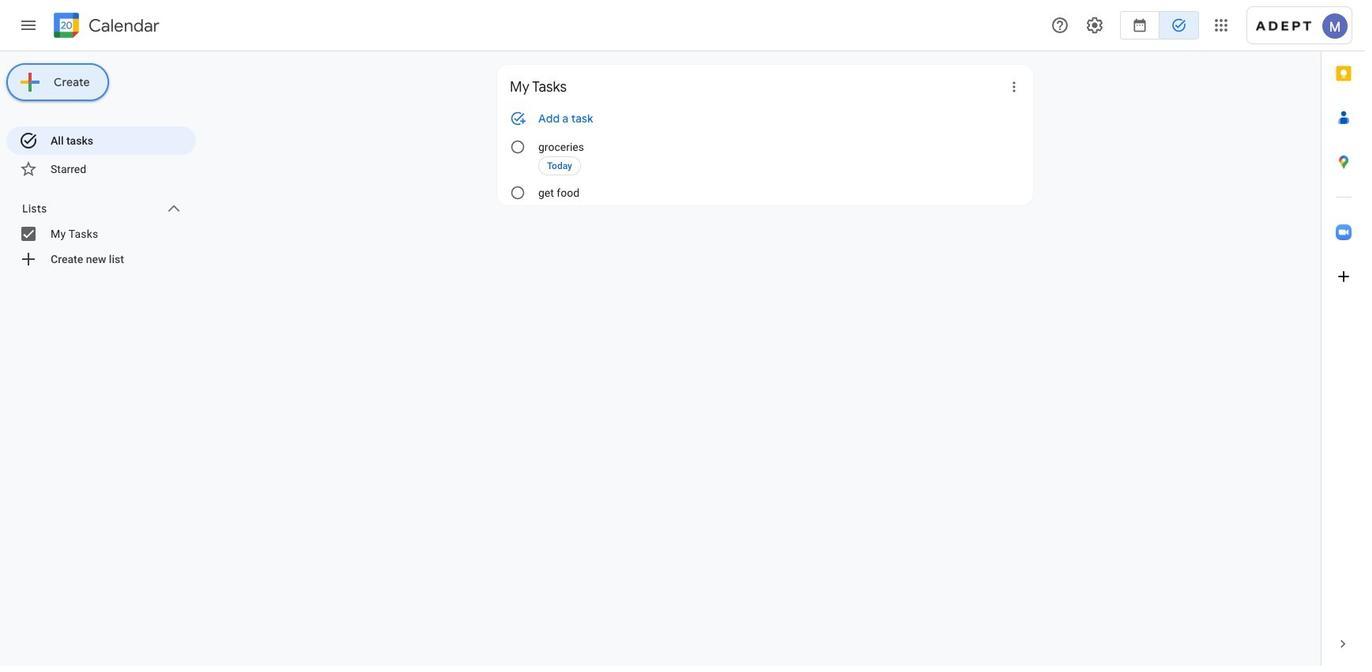 Task type: describe. For each thing, give the bounding box(es) containing it.
tasks sidebar image
[[19, 16, 38, 35]]

heading inside "calendar" "element"
[[85, 16, 160, 35]]

support menu image
[[1050, 16, 1069, 35]]



Task type: locate. For each thing, give the bounding box(es) containing it.
calendar element
[[51, 9, 160, 44]]

tab list
[[1322, 51, 1365, 622]]

settings menu image
[[1085, 16, 1104, 35]]

heading
[[85, 16, 160, 35]]



Task type: vqa. For each thing, say whether or not it's contained in the screenshot.
pm
no



